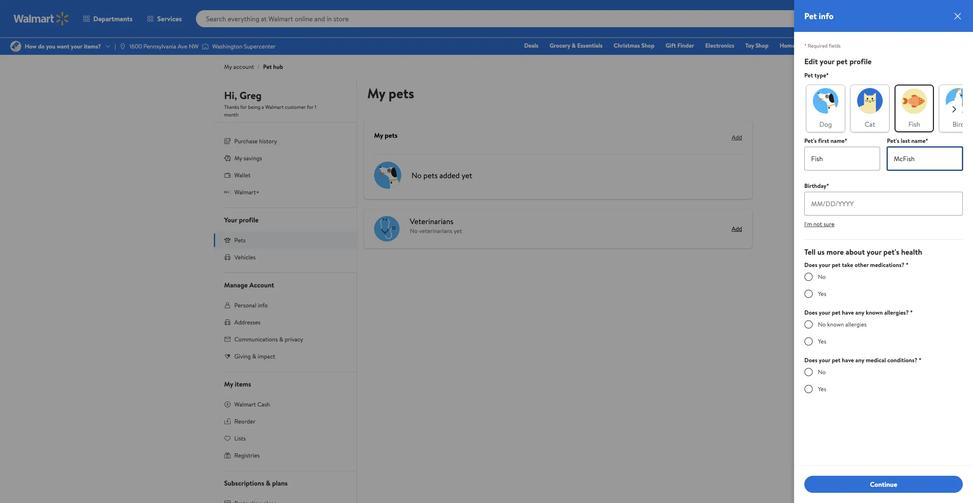 Task type: describe. For each thing, give the bounding box(es) containing it.
a
[[262, 104, 264, 111]]

no for no medications element
[[818, 273, 826, 282]]

dismiss image
[[953, 11, 963, 21]]

pet right /
[[263, 63, 272, 71]]

gift finder
[[666, 41, 694, 50]]

2 for from the left
[[307, 104, 314, 111]]

Pet's last name* text field
[[887, 147, 963, 171]]

bird
[[953, 120, 965, 129]]

addresses link
[[214, 314, 357, 331]]

0 horizontal spatial profile
[[239, 216, 259, 225]]

tell
[[804, 247, 816, 258]]

us
[[817, 247, 825, 258]]

my savings link
[[214, 150, 357, 167]]

cat image image
[[857, 88, 883, 114]]

& for subscriptions
[[266, 479, 271, 489]]

conditions?
[[887, 357, 917, 365]]

my savings
[[234, 154, 262, 163]]

more
[[826, 247, 844, 258]]

edit your pet profile
[[804, 56, 872, 67]]

yet for veterinarians no veterinarians yet
[[454, 227, 462, 236]]

tell us more about your pet's health
[[804, 247, 922, 258]]

fields
[[829, 42, 841, 49]]

lists
[[234, 435, 246, 443]]

icon image for walmart+
[[224, 189, 231, 196]]

pet for edit your pet profile
[[836, 56, 848, 67]]

being
[[248, 104, 260, 111]]

toy shop link
[[741, 41, 772, 50]]

addresses
[[234, 319, 260, 327]]

No known allergies radio
[[804, 321, 813, 329]]

my account / pet hub
[[224, 63, 283, 71]]

1 add button from the top
[[732, 131, 742, 144]]

has allergies element
[[804, 338, 963, 346]]

0 vertical spatial pets
[[389, 84, 414, 103]]

& for grocery
[[572, 41, 576, 50]]

giving & impact
[[234, 353, 275, 361]]

name* for pet's first name*
[[831, 137, 847, 145]]

subscriptions & plans
[[224, 479, 288, 489]]

continue button
[[804, 477, 963, 494]]

& for communications
[[279, 336, 283, 344]]

communications
[[234, 336, 278, 344]]

your for does your pet have any known allergies? *
[[819, 309, 830, 317]]

i'm not sure
[[804, 220, 835, 229]]

christmas shop link
[[610, 41, 658, 50]]

pet info
[[804, 10, 834, 22]]

your profile
[[224, 216, 259, 225]]

pet's last name*
[[887, 137, 928, 145]]

yes for does your pet take other medications? *
[[818, 290, 826, 299]]

dog button
[[806, 85, 845, 132]]

your for does your pet have any medical conditions? *
[[819, 357, 830, 365]]

auto
[[837, 41, 850, 50]]

your for edit your pet profile
[[820, 56, 835, 67]]

communications & privacy
[[234, 336, 303, 344]]

required
[[808, 42, 828, 49]]

deals link
[[520, 41, 542, 50]]

purchase history
[[234, 137, 277, 146]]

privacy
[[285, 336, 303, 344]]

Birthday* text field
[[804, 192, 963, 216]]

does for does your pet have any known allergies? *
[[804, 309, 817, 317]]

walmart cash link
[[214, 397, 357, 414]]

yes radio for no known allergies
[[804, 338, 813, 346]]

first
[[818, 137, 829, 145]]

electronics
[[705, 41, 734, 50]]

items
[[235, 380, 251, 389]]

your
[[224, 216, 237, 225]]

purchase
[[234, 137, 258, 146]]

1
[[315, 104, 316, 111]]

& for giving
[[252, 353, 256, 361]]

my items
[[224, 380, 251, 389]]

pet for does your pet have any known allergies? *
[[832, 309, 841, 317]]

reorder
[[234, 418, 255, 426]]

my account link
[[224, 63, 254, 71]]

no medical conditions element
[[804, 369, 963, 377]]

allergies?
[[884, 309, 909, 317]]

toy shop
[[745, 41, 768, 50]]

communications & privacy link
[[214, 331, 357, 348]]

vehicles
[[234, 253, 256, 262]]

name* for pet's last name*
[[911, 137, 928, 145]]

about
[[846, 247, 865, 258]]

has medications element
[[804, 290, 963, 299]]

deals
[[524, 41, 538, 50]]

wallet link
[[214, 167, 357, 184]]

i'm not sure button
[[804, 220, 835, 236]]

manage
[[224, 281, 248, 290]]

does your pet have any known allergies? *
[[804, 309, 913, 317]]

fish image image
[[901, 88, 927, 114]]

veterinarians no veterinarians yet
[[410, 216, 462, 236]]

veterinarians
[[410, 216, 453, 227]]

continue
[[870, 480, 897, 490]]

other
[[855, 261, 869, 270]]

savings
[[244, 154, 262, 163]]

17 button
[[939, 9, 969, 29]]

hi,
[[224, 88, 237, 103]]

shop for toy shop
[[755, 41, 768, 50]]

0 horizontal spatial walmart
[[234, 401, 256, 409]]

walmart cash
[[234, 401, 270, 409]]

gift finder link
[[662, 41, 698, 50]]

personal info
[[234, 302, 268, 310]]

option group for known
[[804, 321, 963, 346]]

next slide for pettypescroller list image
[[946, 101, 963, 118]]

add for first add button
[[732, 133, 742, 142]]

grocery & essentials
[[550, 41, 603, 50]]

subscriptions
[[224, 479, 264, 489]]

reorder link
[[214, 414, 357, 431]]

does for does your pet have any medical conditions? *
[[804, 357, 817, 365]]

yes for does your pet have any known allergies? *
[[818, 338, 826, 346]]

pet hub link
[[263, 63, 283, 71]]

pet for pet info
[[804, 10, 817, 22]]

Yes radio
[[804, 386, 813, 394]]

does your pet take other medications? *
[[804, 261, 908, 270]]



Task type: locate. For each thing, give the bounding box(es) containing it.
giving & impact link
[[214, 348, 357, 366]]

hi, greg thanks for being a walmart customer for 1 month
[[224, 88, 316, 118]]

your left pet's
[[867, 247, 882, 258]]

0 vertical spatial walmart
[[265, 104, 284, 111]]

2 vertical spatial does
[[804, 357, 817, 365]]

christmas shop
[[614, 41, 654, 50]]

icon image left my savings
[[224, 155, 231, 162]]

veterinarians
[[419, 227, 452, 236]]

3 does from the top
[[804, 357, 817, 365]]

icon image for my savings
[[224, 155, 231, 162]]

& right giving
[[252, 353, 256, 361]]

fish button
[[895, 85, 934, 132]]

any left medical
[[855, 357, 864, 365]]

Yes radio
[[804, 290, 813, 299], [804, 338, 813, 346]]

not
[[813, 220, 822, 229]]

1 have from the top
[[842, 309, 854, 317]]

pet
[[836, 56, 848, 67], [832, 261, 841, 270], [832, 309, 841, 317], [832, 357, 841, 365]]

1 name* from the left
[[831, 137, 847, 145]]

pet inside group
[[804, 71, 813, 80]]

known
[[866, 309, 883, 317], [827, 321, 844, 329]]

1 add from the top
[[732, 133, 742, 142]]

account
[[249, 281, 274, 290]]

profile right your
[[239, 216, 259, 225]]

1 horizontal spatial shop
[[755, 41, 768, 50]]

pets
[[234, 236, 246, 245]]

profile down auto
[[849, 56, 872, 67]]

/
[[257, 63, 260, 71]]

icon image inside walmart+ link
[[224, 189, 231, 196]]

option group for medications?
[[804, 273, 963, 299]]

0 vertical spatial known
[[866, 309, 883, 317]]

auto link
[[833, 41, 854, 50]]

walmart
[[265, 104, 284, 111], [234, 401, 256, 409]]

no medications element
[[804, 273, 963, 282]]

1 vertical spatial any
[[855, 357, 864, 365]]

no allergies element
[[804, 321, 963, 329]]

1 vertical spatial icon image
[[224, 189, 231, 196]]

greg
[[239, 88, 262, 103]]

giving
[[234, 353, 251, 361]]

pet for does your pet have any medical conditions? *
[[832, 357, 841, 365]]

yes right yes option
[[818, 386, 826, 394]]

2 vertical spatial icon image
[[224, 237, 231, 244]]

does your pet have any medical conditions? *
[[804, 357, 921, 365]]

Search search field
[[196, 10, 829, 27]]

home
[[780, 41, 795, 50]]

does down tell
[[804, 261, 817, 270]]

pet for pet type*
[[804, 71, 813, 80]]

1 vertical spatial option group
[[804, 321, 963, 346]]

walmart image
[[14, 12, 69, 26]]

medications?
[[870, 261, 904, 270]]

pet info dialog
[[794, 0, 973, 504]]

1 vertical spatial add button
[[732, 225, 742, 233]]

No radio
[[804, 273, 813, 282], [804, 369, 813, 377]]

your for does your pet take other medications? *
[[819, 261, 830, 270]]

walmart+
[[234, 188, 260, 197]]

2 option group from the top
[[804, 321, 963, 346]]

yes radio up no known allergies option
[[804, 290, 813, 299]]

1 vertical spatial have
[[842, 357, 854, 365]]

home link
[[776, 41, 799, 50]]

0 horizontal spatial pet's
[[804, 137, 817, 145]]

your
[[820, 56, 835, 67], [867, 247, 882, 258], [819, 261, 830, 270], [819, 309, 830, 317], [819, 357, 830, 365]]

0 vertical spatial profile
[[849, 56, 872, 67]]

1 no radio from the top
[[804, 273, 813, 282]]

1 horizontal spatial profile
[[849, 56, 872, 67]]

& inside "link"
[[572, 41, 576, 50]]

1 horizontal spatial known
[[866, 309, 883, 317]]

0 vertical spatial no radio
[[804, 273, 813, 282]]

* left required at the right of the page
[[804, 42, 806, 49]]

your up type* on the right top of page
[[820, 56, 835, 67]]

no radio for does your pet have any medical conditions? *
[[804, 369, 813, 377]]

* right the conditions?
[[919, 357, 921, 365]]

hi, greg link
[[224, 88, 262, 106]]

name* right 'first'
[[831, 137, 847, 145]]

pet down auto
[[836, 56, 848, 67]]

1 does from the top
[[804, 261, 817, 270]]

walmart inside hi, greg thanks for being a walmart customer for 1 month
[[265, 104, 284, 111]]

pet's for pet's last name*
[[887, 137, 899, 145]]

1 for from the left
[[240, 104, 247, 111]]

fashion
[[806, 41, 826, 50]]

0 horizontal spatial for
[[240, 104, 247, 111]]

1 vertical spatial yes
[[818, 338, 826, 346]]

pet's left 'first'
[[804, 137, 817, 145]]

1 vertical spatial no radio
[[804, 369, 813, 377]]

have for known
[[842, 309, 854, 317]]

account
[[233, 63, 254, 71]]

1 vertical spatial walmart
[[234, 401, 256, 409]]

yet right added
[[462, 170, 472, 181]]

2 does from the top
[[804, 309, 817, 317]]

& right grocery
[[572, 41, 576, 50]]

0 vertical spatial add
[[732, 133, 742, 142]]

grocery & essentials link
[[546, 41, 606, 50]]

month
[[224, 111, 239, 118]]

2 name* from the left
[[911, 137, 928, 145]]

for left 1
[[307, 104, 314, 111]]

medical
[[866, 357, 886, 365]]

walmart up reorder on the left bottom of page
[[234, 401, 256, 409]]

option group containing no known allergies
[[804, 321, 963, 346]]

known left allergies
[[827, 321, 844, 329]]

toy
[[745, 41, 754, 50]]

1 shop from the left
[[641, 41, 654, 50]]

0 vertical spatial any
[[855, 309, 864, 317]]

pet left take
[[832, 261, 841, 270]]

0 horizontal spatial name*
[[831, 137, 847, 145]]

dog image image
[[813, 88, 838, 114]]

manage account
[[224, 281, 274, 290]]

personal
[[234, 302, 256, 310]]

does up no known allergies option
[[804, 309, 817, 317]]

hub
[[273, 63, 283, 71]]

1 horizontal spatial info
[[819, 10, 834, 22]]

1 vertical spatial pets
[[385, 131, 398, 140]]

&
[[572, 41, 576, 50], [279, 336, 283, 344], [252, 353, 256, 361], [266, 479, 271, 489]]

does for does your pet take other medications? *
[[804, 261, 817, 270]]

yes up no known allergies
[[818, 290, 826, 299]]

0 vertical spatial icon image
[[224, 155, 231, 162]]

shop right christmas
[[641, 41, 654, 50]]

1 vertical spatial info
[[258, 302, 268, 310]]

yes radio down no known allergies option
[[804, 338, 813, 346]]

any up allergies
[[855, 309, 864, 317]]

0 vertical spatial my pets
[[367, 84, 414, 103]]

& left privacy
[[279, 336, 283, 344]]

thanks
[[224, 104, 239, 111]]

profile inside pet info dialog
[[849, 56, 872, 67]]

option group down medical
[[804, 369, 963, 394]]

2 icon image from the top
[[224, 189, 231, 196]]

any for known
[[855, 309, 864, 317]]

1 icon image from the top
[[224, 155, 231, 162]]

pet's for pet's first name*
[[804, 137, 817, 145]]

does up yes option
[[804, 357, 817, 365]]

no radio for does your pet take other medications? *
[[804, 273, 813, 282]]

shop for christmas shop
[[641, 41, 654, 50]]

1 horizontal spatial name*
[[911, 137, 928, 145]]

essentials
[[577, 41, 603, 50]]

registries link
[[214, 448, 357, 465]]

1 vertical spatial does
[[804, 309, 817, 317]]

icon image
[[224, 155, 231, 162], [224, 189, 231, 196], [224, 237, 231, 244]]

type*
[[814, 71, 829, 80]]

yes radio for no
[[804, 290, 813, 299]]

0 horizontal spatial shop
[[641, 41, 654, 50]]

info inside dialog
[[819, 10, 834, 22]]

no pets added yet
[[412, 170, 472, 181]]

0 horizontal spatial info
[[258, 302, 268, 310]]

finder
[[677, 41, 694, 50]]

0 vertical spatial option group
[[804, 273, 963, 299]]

history
[[259, 137, 277, 146]]

health
[[901, 247, 922, 258]]

pet down no known allergies
[[832, 357, 841, 365]]

0 vertical spatial yes
[[818, 290, 826, 299]]

for left being
[[240, 104, 247, 111]]

have left medical
[[842, 357, 854, 365]]

1 any from the top
[[855, 309, 864, 317]]

17
[[955, 9, 959, 16]]

1 vertical spatial yes radio
[[804, 338, 813, 346]]

pet type* group
[[804, 70, 973, 136]]

1 yes radio from the top
[[804, 290, 813, 299]]

registries
[[234, 452, 260, 461]]

0 vertical spatial does
[[804, 261, 817, 270]]

0 horizontal spatial known
[[827, 321, 844, 329]]

known inside option group
[[827, 321, 844, 329]]

bird button
[[939, 85, 973, 132]]

option group down allergies?
[[804, 321, 963, 346]]

icon image inside pets link
[[224, 237, 231, 244]]

no
[[412, 170, 422, 181], [410, 227, 418, 236], [818, 273, 826, 282], [818, 321, 826, 329], [818, 369, 826, 377]]

walmart+ link
[[214, 184, 357, 201]]

option group
[[804, 273, 963, 299], [804, 321, 963, 346], [804, 369, 963, 394]]

yes down no known allergies
[[818, 338, 826, 346]]

have for medical
[[842, 357, 854, 365]]

i'm
[[804, 220, 812, 229]]

1 option group from the top
[[804, 273, 963, 299]]

pet's first name*
[[804, 137, 847, 145]]

no for pets
[[412, 170, 422, 181]]

last
[[901, 137, 910, 145]]

vet photo image
[[374, 216, 400, 242]]

has medical conditions element
[[804, 386, 963, 394]]

yes for does your pet have any medical conditions? *
[[818, 386, 826, 394]]

my pets
[[367, 84, 414, 103], [374, 131, 398, 140]]

add button
[[732, 131, 742, 144], [732, 225, 742, 233]]

have up no known allergies
[[842, 309, 854, 317]]

option group down 'medications?'
[[804, 273, 963, 299]]

your up no known allergies
[[819, 309, 830, 317]]

2 have from the top
[[842, 357, 854, 365]]

info
[[819, 10, 834, 22], [258, 302, 268, 310]]

info for pet info
[[819, 10, 834, 22]]

2 vertical spatial yes
[[818, 386, 826, 394]]

icon image left pets
[[224, 237, 231, 244]]

name* right 'last'
[[911, 137, 928, 145]]

1 vertical spatial yet
[[454, 227, 462, 236]]

yet
[[462, 170, 472, 181], [454, 227, 462, 236]]

pet up no known allergies
[[832, 309, 841, 317]]

1 horizontal spatial pet's
[[887, 137, 899, 145]]

0 vertical spatial yes radio
[[804, 290, 813, 299]]

pet's left 'last'
[[887, 137, 899, 145]]

0 vertical spatial add button
[[732, 131, 742, 144]]

no for the no medical conditions element
[[818, 369, 826, 377]]

2 yes from the top
[[818, 338, 826, 346]]

0 vertical spatial info
[[819, 10, 834, 22]]

1 vertical spatial known
[[827, 321, 844, 329]]

cash
[[257, 401, 270, 409]]

2 any from the top
[[855, 357, 864, 365]]

* down health
[[906, 261, 908, 270]]

impact
[[258, 353, 275, 361]]

pet up fashion link at the top right of the page
[[804, 10, 817, 22]]

2 vertical spatial pets
[[423, 170, 438, 181]]

3 yes from the top
[[818, 386, 826, 394]]

allergies
[[845, 321, 867, 329]]

option group for medical
[[804, 369, 963, 394]]

no known allergies
[[818, 321, 867, 329]]

3 option group from the top
[[804, 369, 963, 394]]

0 vertical spatial yet
[[462, 170, 472, 181]]

your down no known allergies
[[819, 357, 830, 365]]

2 shop from the left
[[755, 41, 768, 50]]

lists link
[[214, 431, 357, 448]]

icon image inside my savings link
[[224, 155, 231, 162]]

dog
[[819, 120, 832, 129]]

cat
[[865, 120, 875, 129]]

* right allergies?
[[910, 309, 913, 317]]

any for medical
[[855, 357, 864, 365]]

2 yes radio from the top
[[804, 338, 813, 346]]

& left plans
[[266, 479, 271, 489]]

Pet's first name* text field
[[804, 147, 880, 171]]

pet's
[[804, 137, 817, 145], [887, 137, 899, 145]]

1 horizontal spatial walmart
[[265, 104, 284, 111]]

3 icon image from the top
[[224, 237, 231, 244]]

no inside veterinarians no veterinarians yet
[[410, 227, 418, 236]]

1 vertical spatial profile
[[239, 216, 259, 225]]

shop right the toy
[[755, 41, 768, 50]]

info for personal info
[[258, 302, 268, 310]]

bird image image
[[946, 88, 971, 114]]

2 add from the top
[[732, 225, 742, 233]]

icon image left 'walmart+'
[[224, 189, 231, 196]]

1 horizontal spatial for
[[307, 104, 314, 111]]

any
[[855, 309, 864, 317], [855, 357, 864, 365]]

pet left type* on the right top of page
[[804, 71, 813, 80]]

Walmart Site-Wide search field
[[196, 10, 829, 27]]

1 vertical spatial my pets
[[374, 131, 398, 140]]

walmart right a
[[265, 104, 284, 111]]

2 add button from the top
[[732, 225, 742, 233]]

2 pet's from the left
[[887, 137, 899, 145]]

1 pet's from the left
[[804, 137, 817, 145]]

fashion link
[[802, 41, 830, 50]]

add for second add button
[[732, 225, 742, 233]]

yet for no pets added yet
[[462, 170, 472, 181]]

pets
[[389, 84, 414, 103], [385, 131, 398, 140], [423, 170, 438, 181]]

info right personal
[[258, 302, 268, 310]]

no for known
[[818, 321, 826, 329]]

no radio up yes option
[[804, 369, 813, 377]]

2 vertical spatial option group
[[804, 369, 963, 394]]

* required fields
[[804, 42, 841, 49]]

1 vertical spatial add
[[732, 225, 742, 233]]

2 no radio from the top
[[804, 369, 813, 377]]

yet right veterinarians
[[454, 227, 462, 236]]

info up the * required fields
[[819, 10, 834, 22]]

your down the us
[[819, 261, 830, 270]]

personal info link
[[214, 297, 357, 314]]

sure
[[824, 220, 835, 229]]

pet for does your pet take other medications? *
[[832, 261, 841, 270]]

yet inside veterinarians no veterinarians yet
[[454, 227, 462, 236]]

icon image for pets
[[224, 237, 231, 244]]

1 yes from the top
[[818, 290, 826, 299]]

pets link
[[214, 232, 357, 249]]

known up "no allergies" element
[[866, 309, 883, 317]]

0 vertical spatial have
[[842, 309, 854, 317]]

customer
[[285, 104, 306, 111]]

take
[[842, 261, 853, 270]]

fish
[[908, 119, 920, 129]]

no radio down tell
[[804, 273, 813, 282]]



Task type: vqa. For each thing, say whether or not it's contained in the screenshot.
23
no



